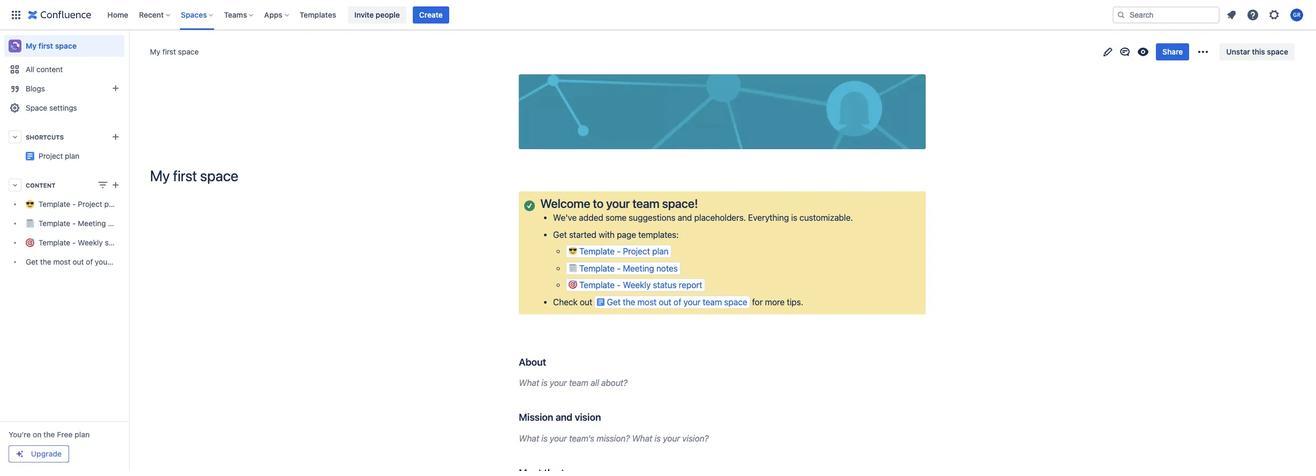Task type: vqa. For each thing, say whether or not it's contained in the screenshot.
Share
yes



Task type: describe. For each thing, give the bounding box(es) containing it.
teams
[[224, 10, 247, 19]]

copy image for mission and vision
[[600, 411, 613, 424]]

status for the "template - weekly status report" button
[[653, 281, 677, 290]]

project plan link up change view image
[[4, 147, 165, 166]]

upgrade
[[31, 450, 62, 459]]

added
[[579, 213, 604, 223]]

recent
[[139, 10, 164, 19]]

spaces button
[[178, 6, 218, 23]]

settings icon image
[[1268, 8, 1281, 21]]

edit this page image
[[1102, 46, 1115, 58]]

template - project plan button
[[566, 245, 671, 258]]

template - meeting notes button
[[566, 262, 681, 275]]

space inside button
[[1267, 47, 1289, 56]]

page
[[617, 230, 636, 240]]

the for get the most out of your team space "button"
[[623, 298, 635, 307]]

template for template - meeting notes link
[[39, 219, 70, 228]]

shortcuts
[[26, 134, 64, 141]]

status for the template - weekly status report link
[[105, 239, 126, 248]]

0 horizontal spatial project plan
[[39, 152, 79, 161]]

we've
[[553, 213, 577, 223]]

get the most out of your team space image
[[597, 298, 605, 307]]

templates:
[[639, 230, 679, 240]]

banner containing home
[[0, 0, 1317, 30]]

template - meeting notes link
[[4, 214, 127, 234]]

share button
[[1156, 43, 1190, 61]]

is down mission
[[542, 434, 548, 444]]

report for the template - weekly status report link
[[128, 239, 149, 248]]

report for the "template - weekly status report" button
[[679, 281, 703, 290]]

space settings
[[26, 103, 77, 112]]

your profile and preferences image
[[1291, 8, 1304, 21]]

create
[[419, 10, 443, 19]]

template for the template - project plan button
[[580, 247, 615, 257]]

home link
[[104, 6, 132, 23]]

- for the template - weekly status report link
[[72, 239, 76, 248]]

most for get the most out of your team space link
[[53, 258, 71, 267]]

templates
[[300, 10, 336, 19]]

to
[[593, 197, 604, 211]]

meeting for the template - meeting notes button
[[623, 264, 654, 274]]

- for the template - project plan link
[[72, 200, 76, 209]]

first inside space element
[[38, 41, 53, 50]]

on
[[33, 431, 42, 440]]

space settings link
[[4, 99, 124, 118]]

recent button
[[136, 6, 175, 23]]

what for what is your team's mission? what is your vision?
[[519, 434, 539, 444]]

get for get the most out of your team space link
[[26, 258, 38, 267]]

:sunglasses: image
[[569, 247, 577, 256]]

about?
[[601, 379, 628, 388]]

copy image for about
[[545, 356, 558, 369]]

what right mission?
[[632, 434, 653, 444]]

tree inside space element
[[4, 195, 152, 272]]

weekly for the "template - weekly status report" button
[[623, 281, 651, 290]]

placeholders.
[[694, 213, 746, 223]]

Search field
[[1113, 6, 1220, 23]]

mission
[[519, 412, 553, 424]]

share
[[1163, 47, 1183, 56]]

notification icon image
[[1226, 8, 1238, 21]]

1 horizontal spatial my first space link
[[150, 47, 199, 57]]

invite
[[355, 10, 374, 19]]

what is your team all about?
[[519, 379, 628, 388]]

the for get the most out of your team space link
[[40, 258, 51, 267]]

shortcuts button
[[4, 127, 124, 147]]

get the most out of your team space for get the most out of your team space link
[[26, 258, 152, 267]]

teams button
[[221, 6, 258, 23]]

- for the template - project plan button
[[617, 247, 621, 257]]

templates link
[[296, 6, 340, 23]]

out for get the most out of your team space "button"
[[659, 298, 672, 307]]

you're on the free plan
[[9, 431, 90, 440]]

invite people button
[[348, 6, 406, 23]]

project plan link down shortcuts dropdown button
[[39, 152, 79, 161]]

team's
[[569, 434, 595, 444]]

project inside button
[[623, 247, 650, 257]]

more actions image
[[1197, 46, 1210, 58]]

apps
[[264, 10, 283, 19]]

with
[[599, 230, 615, 240]]

:check_mark: image
[[524, 201, 535, 211]]

spaces
[[181, 10, 207, 19]]

suggestions
[[629, 213, 676, 223]]

your inside get the most out of your team space link
[[95, 258, 110, 267]]

check out
[[553, 298, 595, 307]]

template - project plan image
[[26, 152, 34, 161]]

plan inside the template - project plan button
[[652, 247, 669, 257]]

unstar this space button
[[1220, 43, 1295, 61]]

create a blog image
[[109, 82, 122, 95]]

more
[[765, 298, 785, 307]]

free
[[57, 431, 73, 440]]

template - weekly status report button
[[566, 279, 705, 292]]

invite people
[[355, 10, 400, 19]]

template - meeting notes for the template - meeting notes button
[[580, 264, 678, 274]]

template - weekly status report link
[[4, 234, 149, 253]]

template for the template - project plan link
[[39, 200, 70, 209]]

this
[[1252, 47, 1266, 56]]

what is your team's mission? what is your vision?
[[519, 434, 709, 444]]

we've added some suggestions and placeholders. everything is customizable.
[[553, 213, 853, 223]]

notes for template - meeting notes link
[[108, 219, 127, 228]]

create a page image
[[109, 179, 122, 192]]

is down 'about'
[[542, 379, 548, 388]]

get the most out of your team space for get the most out of your team space "button"
[[607, 298, 748, 307]]



Task type: locate. For each thing, give the bounding box(es) containing it.
my right the create a page image
[[150, 167, 170, 185]]

0 horizontal spatial get
[[26, 258, 38, 267]]

report
[[128, 239, 149, 248], [679, 281, 703, 290]]

content button
[[4, 176, 124, 195]]

template down 'content' dropdown button at the top of page
[[39, 200, 70, 209]]

template for the template - weekly status report link
[[39, 239, 70, 248]]

all
[[591, 379, 599, 388]]

you're
[[9, 431, 31, 440]]

meeting inside button
[[623, 264, 654, 274]]

template - project plan inside space element
[[39, 200, 119, 209]]

1 horizontal spatial get the most out of your team space
[[607, 298, 748, 307]]

unstar
[[1227, 47, 1251, 56]]

2 horizontal spatial get
[[607, 298, 621, 307]]

team left for
[[703, 298, 722, 307]]

about
[[519, 357, 546, 368]]

out inside space element
[[73, 258, 84, 267]]

1 vertical spatial template - meeting notes
[[580, 264, 678, 274]]

space!
[[662, 197, 698, 211]]

template - meeting notes for template - meeting notes link
[[39, 219, 127, 228]]

template - weekly status report down the template - meeting notes button
[[580, 281, 703, 290]]

settings
[[49, 103, 77, 112]]

0 vertical spatial report
[[128, 239, 149, 248]]

0 horizontal spatial of
[[86, 258, 93, 267]]

get the most out of your team space inside "button"
[[607, 298, 748, 307]]

out inside "button"
[[659, 298, 672, 307]]

1 vertical spatial status
[[653, 281, 677, 290]]

1 vertical spatial template - weekly status report
[[580, 281, 703, 290]]

template for the "template - weekly status report" button
[[580, 281, 615, 290]]

most down the template - weekly status report link
[[53, 258, 71, 267]]

template - weekly status report
[[39, 239, 149, 248], [580, 281, 703, 290]]

1 vertical spatial get the most out of your team space
[[607, 298, 748, 307]]

meeting
[[78, 219, 106, 228], [623, 264, 654, 274]]

template - weekly status report for the "template - weekly status report" button
[[580, 281, 703, 290]]

1 horizontal spatial most
[[638, 298, 657, 307]]

template - meeting notes inside button
[[580, 264, 678, 274]]

:dart: image
[[569, 281, 577, 289], [569, 281, 577, 289]]

help icon image
[[1247, 8, 1260, 21]]

template up "get the most out of your team space" icon
[[580, 281, 615, 290]]

1 vertical spatial copy image
[[600, 411, 613, 424]]

template - project plan for the template - project plan link
[[39, 200, 119, 209]]

blogs link
[[4, 79, 124, 99]]

the right on
[[43, 431, 55, 440]]

home
[[107, 10, 128, 19]]

weekly for the template - weekly status report link
[[78, 239, 103, 248]]

of for get the most out of your team space link
[[86, 258, 93, 267]]

what down mission
[[519, 434, 539, 444]]

1 vertical spatial template - project plan
[[580, 247, 669, 257]]

template - weekly status report inside the template - weekly status report link
[[39, 239, 149, 248]]

the
[[40, 258, 51, 267], [623, 298, 635, 307], [43, 431, 55, 440]]

0 vertical spatial and
[[678, 213, 692, 223]]

1 horizontal spatial project plan
[[124, 147, 165, 156]]

0 vertical spatial status
[[105, 239, 126, 248]]

unstar this space
[[1227, 47, 1289, 56]]

1 vertical spatial and
[[556, 412, 573, 424]]

1 horizontal spatial of
[[674, 298, 682, 307]]

0 horizontal spatial and
[[556, 412, 573, 424]]

team
[[633, 197, 660, 211], [112, 258, 130, 267], [703, 298, 722, 307], [569, 379, 589, 388]]

weekly inside button
[[623, 281, 651, 290]]

most for get the most out of your team space "button"
[[638, 298, 657, 307]]

my first space inside 'my first space' link
[[26, 41, 77, 50]]

most
[[53, 258, 71, 267], [638, 298, 657, 307]]

banner
[[0, 0, 1317, 30]]

template - project plan
[[39, 200, 119, 209], [580, 247, 669, 257]]

the down the "template - weekly status report" button
[[623, 298, 635, 307]]

apps button
[[261, 6, 293, 23]]

template inside button
[[580, 247, 615, 257]]

upgrade button
[[9, 447, 69, 463]]

blogs
[[26, 84, 45, 93]]

0 horizontal spatial status
[[105, 239, 126, 248]]

change view image
[[96, 179, 109, 192]]

1 vertical spatial get
[[26, 258, 38, 267]]

template - meeting notes
[[39, 219, 127, 228], [580, 264, 678, 274]]

status
[[105, 239, 126, 248], [653, 281, 677, 290]]

space
[[26, 103, 47, 112]]

weekly down the template - meeting notes button
[[623, 281, 651, 290]]

0 vertical spatial the
[[40, 258, 51, 267]]

your
[[606, 197, 630, 211], [95, 258, 110, 267], [684, 298, 701, 307], [550, 379, 567, 388], [550, 434, 567, 444], [663, 434, 680, 444]]

most down the "template - weekly status report" button
[[638, 298, 657, 307]]

stop watching image
[[1137, 46, 1150, 58]]

mission and vision
[[519, 412, 601, 424]]

of down the "template - weekly status report" button
[[674, 298, 682, 307]]

project plan link
[[4, 147, 165, 166], [39, 152, 79, 161]]

0 horizontal spatial out
[[73, 258, 84, 267]]

template - meeting notes inside template - meeting notes link
[[39, 219, 127, 228]]

mission?
[[597, 434, 630, 444]]

- for the "template - weekly status report" button
[[617, 281, 621, 290]]

- down the template - project plan button
[[617, 264, 621, 274]]

1 horizontal spatial notes
[[657, 264, 678, 274]]

space element
[[0, 30, 165, 472]]

copy image up mission?
[[600, 411, 613, 424]]

notes
[[108, 219, 127, 228], [657, 264, 678, 274]]

copy image up what is your team all about?
[[545, 356, 558, 369]]

my inside space element
[[26, 41, 37, 50]]

1 vertical spatial most
[[638, 298, 657, 307]]

1 horizontal spatial get
[[553, 230, 567, 240]]

:sunglasses: image
[[569, 247, 577, 256]]

project
[[124, 147, 149, 156], [39, 152, 63, 161], [78, 200, 102, 209], [623, 247, 650, 257]]

out down the "template - weekly status report" button
[[659, 298, 672, 307]]

out down the template - weekly status report link
[[73, 258, 84, 267]]

:check_mark: image
[[524, 201, 535, 211]]

template
[[39, 200, 70, 209], [39, 219, 70, 228], [39, 239, 70, 248], [580, 247, 615, 257], [580, 264, 615, 274], [580, 281, 615, 290]]

1 horizontal spatial and
[[678, 213, 692, 223]]

people
[[376, 10, 400, 19]]

template down with at the left
[[580, 247, 615, 257]]

1 horizontal spatial status
[[653, 281, 677, 290]]

0 horizontal spatial get the most out of your team space
[[26, 258, 152, 267]]

- up template - meeting notes link
[[72, 200, 76, 209]]

collapse sidebar image
[[117, 35, 140, 57]]

customizable.
[[800, 213, 853, 223]]

team inside "button"
[[703, 298, 722, 307]]

2 vertical spatial get
[[607, 298, 621, 307]]

get the most out of your team space down the "template - weekly status report" button
[[607, 298, 748, 307]]

plan inside the template - project plan link
[[104, 200, 119, 209]]

- down get started with page templates:
[[617, 247, 621, 257]]

0 vertical spatial most
[[53, 258, 71, 267]]

get inside get the most out of your team space link
[[26, 258, 38, 267]]

notes down the create a page image
[[108, 219, 127, 228]]

- up the template - weekly status report link
[[72, 219, 76, 228]]

team down the template - weekly status report link
[[112, 258, 130, 267]]

my right 'collapse sidebar' image
[[150, 47, 160, 56]]

search image
[[1117, 10, 1126, 19]]

template - project plan link
[[4, 195, 124, 214]]

1 horizontal spatial out
[[580, 298, 593, 307]]

0 vertical spatial meeting
[[78, 219, 106, 228]]

content
[[26, 182, 55, 189]]

is
[[791, 213, 798, 223], [542, 379, 548, 388], [542, 434, 548, 444], [655, 434, 661, 444]]

:notepad_spiral: image
[[569, 264, 577, 272]]

notes up get the most out of your team space "button"
[[657, 264, 678, 274]]

project plan
[[124, 147, 165, 156], [39, 152, 79, 161]]

1 vertical spatial report
[[679, 281, 703, 290]]

0 horizontal spatial template - project plan
[[39, 200, 119, 209]]

0 vertical spatial get the most out of your team space
[[26, 258, 152, 267]]

:notepad_spiral: image
[[569, 264, 577, 272]]

0 vertical spatial get
[[553, 230, 567, 240]]

get the most out of your team space down the template - weekly status report link
[[26, 258, 152, 267]]

0 horizontal spatial report
[[128, 239, 149, 248]]

my first space link up all content link
[[4, 35, 124, 57]]

1 horizontal spatial copy image
[[600, 411, 613, 424]]

get the most out of your team space inside space element
[[26, 258, 152, 267]]

space
[[55, 41, 77, 50], [178, 47, 199, 56], [1267, 47, 1289, 56], [200, 167, 238, 185], [132, 258, 152, 267], [724, 298, 748, 307]]

1 vertical spatial notes
[[657, 264, 678, 274]]

0 horizontal spatial notes
[[108, 219, 127, 228]]

confluence image
[[28, 8, 91, 21], [28, 8, 91, 21]]

1 horizontal spatial report
[[679, 281, 703, 290]]

is right everything
[[791, 213, 798, 223]]

2 horizontal spatial out
[[659, 298, 672, 307]]

some
[[606, 213, 627, 223]]

- up get the most out of your team space link
[[72, 239, 76, 248]]

and down space!
[[678, 213, 692, 223]]

get right "get the most out of your team space" icon
[[607, 298, 621, 307]]

template - meeting notes up the template - weekly status report link
[[39, 219, 127, 228]]

template down the template - project plan link
[[39, 219, 70, 228]]

global element
[[6, 0, 1111, 30]]

0 horizontal spatial template - meeting notes
[[39, 219, 127, 228]]

meeting up the "template - weekly status report" button
[[623, 264, 654, 274]]

template - weekly status report up get the most out of your team space link
[[39, 239, 149, 248]]

add shortcut image
[[109, 131, 122, 144]]

0 vertical spatial notes
[[108, 219, 127, 228]]

your inside get the most out of your team space "button"
[[684, 298, 701, 307]]

report inside the "template - weekly status report" button
[[679, 281, 703, 290]]

my up the all at the top
[[26, 41, 37, 50]]

template - meeting notes up the "template - weekly status report" button
[[580, 264, 678, 274]]

vision
[[575, 412, 601, 424]]

copy image
[[697, 197, 710, 210]]

team up suggestions at the top
[[633, 197, 660, 211]]

vision?
[[683, 434, 709, 444]]

of inside "button"
[[674, 298, 682, 307]]

most inside "button"
[[638, 298, 657, 307]]

meeting for template - meeting notes link
[[78, 219, 106, 228]]

- for template - meeting notes link
[[72, 219, 76, 228]]

content
[[36, 65, 63, 74]]

get the most out of your team space
[[26, 258, 152, 267], [607, 298, 748, 307]]

notes inside button
[[657, 264, 678, 274]]

report inside the template - weekly status report link
[[128, 239, 149, 248]]

appswitcher icon image
[[10, 8, 22, 21]]

1 vertical spatial weekly
[[623, 281, 651, 290]]

template - project plan up the template - meeting notes button
[[580, 247, 669, 257]]

out for get the most out of your team space link
[[73, 258, 84, 267]]

welcome
[[540, 197, 590, 211]]

the down the template - weekly status report link
[[40, 258, 51, 267]]

1 horizontal spatial weekly
[[623, 281, 651, 290]]

1 horizontal spatial template - project plan
[[580, 247, 669, 257]]

- down the template - meeting notes button
[[617, 281, 621, 290]]

0 vertical spatial template - project plan
[[39, 200, 119, 209]]

what for what is your team all about?
[[519, 379, 539, 388]]

template for the template - meeting notes button
[[580, 264, 615, 274]]

started
[[569, 230, 597, 240]]

1 horizontal spatial meeting
[[623, 264, 654, 274]]

template right :notepad_spiral: image
[[580, 264, 615, 274]]

get the most out of your team space button
[[595, 296, 750, 309]]

0 vertical spatial template - meeting notes
[[39, 219, 127, 228]]

template - project plan for the template - project plan button
[[580, 247, 669, 257]]

weekly up get the most out of your team space link
[[78, 239, 103, 248]]

2 vertical spatial the
[[43, 431, 55, 440]]

premium image
[[16, 450, 24, 459]]

everything
[[748, 213, 789, 223]]

get inside get the most out of your team space "button"
[[607, 298, 621, 307]]

out left "get the most out of your team space" icon
[[580, 298, 593, 307]]

template - weekly status report for the template - weekly status report link
[[39, 239, 149, 248]]

create link
[[413, 6, 449, 23]]

all content
[[26, 65, 63, 74]]

0 horizontal spatial weekly
[[78, 239, 103, 248]]

tree containing template - project plan
[[4, 195, 152, 272]]

of for get the most out of your team space "button"
[[674, 298, 682, 307]]

of
[[86, 258, 93, 267], [674, 298, 682, 307]]

of inside space element
[[86, 258, 93, 267]]

notes for the template - meeting notes button
[[657, 264, 678, 274]]

first
[[38, 41, 53, 50], [162, 47, 176, 56], [173, 167, 197, 185]]

- for the template - meeting notes button
[[617, 264, 621, 274]]

is left vision?
[[655, 434, 661, 444]]

notes inside space element
[[108, 219, 127, 228]]

1 vertical spatial the
[[623, 298, 635, 307]]

weekly inside space element
[[78, 239, 103, 248]]

tree
[[4, 195, 152, 272]]

and left vision
[[556, 412, 573, 424]]

status up get the most out of your team space "button"
[[653, 281, 677, 290]]

team left all
[[569, 379, 589, 388]]

what down 'about'
[[519, 379, 539, 388]]

out
[[73, 258, 84, 267], [580, 298, 593, 307], [659, 298, 672, 307]]

0 vertical spatial template - weekly status report
[[39, 239, 149, 248]]

meeting up the template - weekly status report link
[[78, 219, 106, 228]]

all
[[26, 65, 34, 74]]

get the most out of your team space link
[[4, 253, 152, 272]]

template - project plan up template - meeting notes link
[[39, 200, 119, 209]]

get
[[553, 230, 567, 240], [26, 258, 38, 267], [607, 298, 621, 307]]

get down the template - weekly status report link
[[26, 258, 38, 267]]

and
[[678, 213, 692, 223], [556, 412, 573, 424]]

all content link
[[4, 60, 124, 79]]

1 vertical spatial of
[[674, 298, 682, 307]]

0 horizontal spatial template - weekly status report
[[39, 239, 149, 248]]

0 horizontal spatial meeting
[[78, 219, 106, 228]]

status inside the "template - weekly status report" button
[[653, 281, 677, 290]]

0 vertical spatial copy image
[[545, 356, 558, 369]]

1 vertical spatial meeting
[[623, 264, 654, 274]]

check
[[553, 298, 578, 307]]

template - weekly status report inside button
[[580, 281, 703, 290]]

my first space link down recent popup button
[[150, 47, 199, 57]]

space inside "button"
[[724, 298, 748, 307]]

0 horizontal spatial most
[[53, 258, 71, 267]]

weekly
[[78, 239, 103, 248], [623, 281, 651, 290]]

meeting inside space element
[[78, 219, 106, 228]]

for more tips.
[[750, 298, 804, 307]]

1 horizontal spatial template - weekly status report
[[580, 281, 703, 290]]

copy image
[[545, 356, 558, 369], [600, 411, 613, 424]]

template - project plan inside button
[[580, 247, 669, 257]]

of down the template - weekly status report link
[[86, 258, 93, 267]]

- inside button
[[617, 247, 621, 257]]

get for get the most out of your team space "button"
[[607, 298, 621, 307]]

0 horizontal spatial my first space link
[[4, 35, 124, 57]]

status inside the template - weekly status report link
[[105, 239, 126, 248]]

my first space link
[[4, 35, 124, 57], [150, 47, 199, 57]]

0 horizontal spatial copy image
[[545, 356, 558, 369]]

template down template - meeting notes link
[[39, 239, 70, 248]]

0 vertical spatial of
[[86, 258, 93, 267]]

get down we've
[[553, 230, 567, 240]]

welcome to your team space!
[[540, 197, 698, 211]]

0 vertical spatial weekly
[[78, 239, 103, 248]]

team inside space element
[[112, 258, 130, 267]]

for
[[752, 298, 763, 307]]

get started with page templates:
[[553, 230, 679, 240]]

the inside "button"
[[623, 298, 635, 307]]

status up get the most out of your team space link
[[105, 239, 126, 248]]

plan
[[151, 147, 165, 156], [65, 152, 79, 161], [104, 200, 119, 209], [652, 247, 669, 257], [75, 431, 90, 440]]

tips.
[[787, 298, 804, 307]]

most inside space element
[[53, 258, 71, 267]]

1 horizontal spatial template - meeting notes
[[580, 264, 678, 274]]



